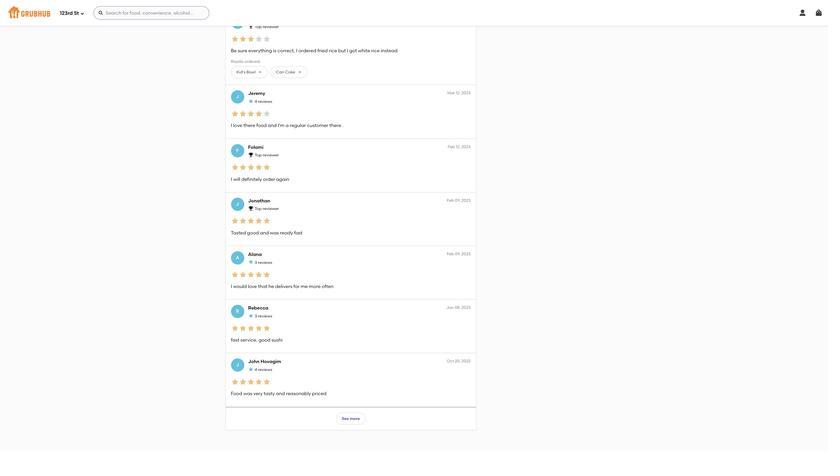 Task type: vqa. For each thing, say whether or not it's contained in the screenshot.


Task type: locate. For each thing, give the bounding box(es) containing it.
2 3 from the top
[[255, 314, 257, 318]]

1 vertical spatial was
[[243, 391, 252, 397]]

i would love that he delivers for me more often
[[231, 284, 334, 289]]

4 reviews for john hovagim
[[255, 367, 272, 372]]

123rd st
[[60, 10, 79, 16]]

1 horizontal spatial rayda
[[248, 16, 263, 21]]

plus icon image inside can coke button
[[298, 70, 302, 74]]

1 vertical spatial j
[[236, 201, 239, 207]]

kid's bowl button
[[231, 66, 268, 78]]

1 horizontal spatial fast
[[294, 230, 303, 236]]

r left rebecca at the left of the page
[[236, 309, 239, 314]]

trophy icon image
[[248, 24, 254, 29], [248, 152, 254, 157], [248, 206, 254, 211]]

1 vertical spatial 3 reviews
[[255, 314, 272, 318]]

0 vertical spatial rayda
[[248, 16, 263, 21]]

plus icon image for kid's bowl
[[258, 70, 262, 74]]

feb 12, 2023
[[448, 144, 471, 149]]

star icon image
[[231, 35, 239, 43], [239, 35, 247, 43], [247, 35, 255, 43], [255, 35, 263, 43], [263, 35, 271, 43], [248, 98, 254, 104], [231, 110, 239, 118], [239, 110, 247, 118], [247, 110, 255, 118], [255, 110, 263, 118], [263, 110, 271, 118], [231, 163, 239, 171], [239, 163, 247, 171], [247, 163, 255, 171], [255, 163, 263, 171], [263, 163, 271, 171], [231, 217, 239, 225], [239, 217, 247, 225], [247, 217, 255, 225], [255, 217, 263, 225], [263, 217, 271, 225], [248, 259, 254, 265], [231, 271, 239, 279], [239, 271, 247, 279], [247, 271, 255, 279], [255, 271, 263, 279], [263, 271, 271, 279], [248, 313, 254, 318], [231, 324, 239, 332], [239, 324, 247, 332], [247, 324, 255, 332], [255, 324, 263, 332], [263, 324, 271, 332], [248, 367, 254, 372], [231, 378, 239, 386], [239, 378, 247, 386], [247, 378, 255, 386], [255, 378, 263, 386], [263, 378, 271, 386]]

top reviewer down folami
[[255, 153, 279, 158]]

love left that
[[248, 284, 257, 289]]

i for alana
[[231, 284, 232, 289]]

0 vertical spatial trophy icon image
[[248, 24, 254, 29]]

0 vertical spatial 12,
[[456, 91, 461, 95]]

3 reviews from the top
[[258, 314, 272, 318]]

1 reviews from the top
[[258, 99, 272, 104]]

jan
[[447, 305, 454, 310]]

1 trophy icon image from the top
[[248, 24, 254, 29]]

0 vertical spatial top reviewer
[[255, 24, 279, 29]]

1 vertical spatial 4 reviews
[[255, 367, 272, 372]]

r for rayda
[[236, 19, 239, 25]]

1 horizontal spatial was
[[270, 230, 279, 236]]

2 12, from the top
[[456, 144, 461, 149]]

3
[[255, 260, 257, 265], [255, 314, 257, 318]]

2 3 reviews from the top
[[255, 314, 272, 318]]

reviews down john hovagim
[[258, 367, 272, 372]]

1 horizontal spatial plus icon image
[[298, 70, 302, 74]]

and left i'm
[[268, 123, 277, 128]]

i'm
[[278, 123, 285, 128]]

0 vertical spatial 3 reviews
[[255, 260, 272, 265]]

4 reviews
[[255, 99, 272, 104], [255, 367, 272, 372]]

i left would
[[231, 284, 232, 289]]

2 trophy icon image from the top
[[248, 152, 254, 157]]

0 horizontal spatial plus icon image
[[258, 70, 262, 74]]

0 horizontal spatial more
[[309, 284, 321, 289]]

0 vertical spatial r
[[236, 19, 239, 25]]

priced
[[312, 391, 327, 397]]

3 reviews
[[255, 260, 272, 265], [255, 314, 272, 318]]

1 rice from the left
[[329, 48, 337, 54]]

rice
[[329, 48, 337, 54], [371, 48, 380, 54]]

3 top reviewer from the top
[[255, 207, 279, 211]]

food was very tasty and reasonably priced
[[231, 391, 327, 397]]

0 horizontal spatial rice
[[329, 48, 337, 54]]

1 12, from the top
[[456, 91, 461, 95]]

2 feb 09, 2023 from the top
[[447, 252, 471, 256]]

plus icon image right bowl
[[258, 70, 262, 74]]

top down folami
[[255, 153, 262, 158]]

0 vertical spatial 4
[[255, 99, 257, 104]]

fried
[[318, 48, 328, 54]]

1 vertical spatial top reviewer
[[255, 153, 279, 158]]

09, for i would love that he delivers for me more often
[[455, 252, 461, 256]]

top down jonathan
[[255, 207, 262, 211]]

1 3 reviews from the top
[[255, 260, 272, 265]]

1 j from the top
[[236, 94, 239, 100]]

2 4 from the top
[[255, 367, 257, 372]]

and left ready
[[260, 230, 269, 236]]

4 reviews down john hovagim
[[255, 367, 272, 372]]

top reviewer up everything
[[255, 24, 279, 29]]

i left will
[[231, 176, 232, 182]]

4 reviews down the jeremy
[[255, 99, 272, 104]]

0 vertical spatial 09,
[[455, 198, 461, 203]]

oct 20, 2022
[[447, 359, 471, 364]]

j left the jeremy
[[236, 94, 239, 100]]

0 horizontal spatial rayda
[[231, 59, 243, 64]]

3 for alana
[[255, 260, 257, 265]]

2 horizontal spatial svg image
[[815, 9, 823, 17]]

more right see
[[350, 416, 360, 421]]

r
[[236, 19, 239, 25], [236, 309, 239, 314]]

correct,
[[278, 48, 295, 54]]

4 reviews from the top
[[258, 367, 272, 372]]

reasonably
[[286, 391, 311, 397]]

2 vertical spatial j
[[236, 362, 239, 368]]

12, for i love there food and i'm a regular customer there .
[[456, 91, 461, 95]]

top reviewer down jonathan
[[255, 207, 279, 211]]

top reviewer
[[255, 24, 279, 29], [255, 153, 279, 158], [255, 207, 279, 211]]

0 vertical spatial 3
[[255, 260, 257, 265]]

1 top reviewer from the top
[[255, 24, 279, 29]]

0 horizontal spatial love
[[233, 123, 242, 128]]

1 vertical spatial feb
[[447, 198, 454, 203]]

coke
[[285, 70, 295, 74]]

1 horizontal spatial more
[[350, 416, 360, 421]]

reviews for rebecca
[[258, 314, 272, 318]]

08,
[[455, 305, 461, 310]]

2 top from the top
[[255, 153, 262, 158]]

jonathan
[[248, 198, 270, 204]]

3 reviewer from the top
[[263, 207, 279, 211]]

1 vertical spatial rayda
[[231, 59, 243, 64]]

fast left service,
[[231, 337, 239, 343]]

there left .
[[330, 123, 341, 128]]

and for jeremy
[[268, 123, 277, 128]]

4 down the jeremy
[[255, 99, 257, 104]]

reviewer for rayda
[[263, 24, 279, 29]]

svg image
[[799, 9, 807, 17], [815, 9, 823, 17], [80, 11, 84, 15]]

2 vertical spatial reviewer
[[263, 207, 279, 211]]

3 reviews for alana
[[255, 260, 272, 265]]

love left food
[[233, 123, 242, 128]]

reviewer up is
[[263, 24, 279, 29]]

1 vertical spatial top
[[255, 153, 262, 158]]

i for jeremy
[[231, 123, 232, 128]]

rayda for rayda
[[248, 16, 263, 21]]

food
[[256, 123, 267, 128]]

i
[[296, 48, 298, 54], [347, 48, 348, 54], [231, 123, 232, 128], [231, 176, 232, 182], [231, 284, 232, 289]]

me
[[301, 284, 308, 289]]

feb for delivers
[[447, 252, 454, 256]]

2023 for fast
[[462, 198, 471, 203]]

4 reviews for jeremy
[[255, 99, 272, 104]]

3 reviews down rebecca at the left of the page
[[255, 314, 272, 318]]

0 vertical spatial and
[[268, 123, 277, 128]]

j left jonathan
[[236, 201, 239, 207]]

2 j from the top
[[236, 201, 239, 207]]

that
[[258, 284, 268, 289]]

j
[[236, 94, 239, 100], [236, 201, 239, 207], [236, 362, 239, 368]]

0 vertical spatial j
[[236, 94, 239, 100]]

1 vertical spatial and
[[260, 230, 269, 236]]

1 horizontal spatial rice
[[371, 48, 380, 54]]

customer
[[307, 123, 328, 128]]

fast right ready
[[294, 230, 303, 236]]

st
[[74, 10, 79, 16]]

1 vertical spatial 12,
[[456, 144, 461, 149]]

plus icon image inside kid's bowl button
[[258, 70, 262, 74]]

1 vertical spatial reviewer
[[263, 153, 279, 158]]

reviews down alana
[[258, 260, 272, 265]]

delivers
[[275, 284, 292, 289]]

reviews down rebecca at the left of the page
[[258, 314, 272, 318]]

reviewer down jonathan
[[263, 207, 279, 211]]

love
[[233, 123, 242, 128], [248, 284, 257, 289]]

1 vertical spatial fast
[[231, 337, 239, 343]]

0 vertical spatial top
[[255, 24, 262, 29]]

1 feb 09, 2023 from the top
[[447, 198, 471, 203]]

3 down rebecca at the left of the page
[[255, 314, 257, 318]]

plus icon image for can coke
[[298, 70, 302, 74]]

3 reviews for rebecca
[[255, 314, 272, 318]]

trophy icon image for rayda
[[248, 24, 254, 29]]

reviews down the jeremy
[[258, 99, 272, 104]]

reviews
[[258, 99, 272, 104], [258, 260, 272, 265], [258, 314, 272, 318], [258, 367, 272, 372]]

top
[[255, 24, 262, 29], [255, 153, 262, 158], [255, 207, 262, 211]]

4
[[255, 99, 257, 104], [255, 367, 257, 372]]

tasted
[[231, 230, 246, 236]]

0 vertical spatial fast
[[294, 230, 303, 236]]

1 vertical spatial 09,
[[455, 252, 461, 256]]

rice right white
[[371, 48, 380, 54]]

good
[[247, 230, 259, 236], [259, 337, 271, 343]]

2 vertical spatial feb
[[447, 252, 454, 256]]

1 reviewer from the top
[[263, 24, 279, 29]]

more inside button
[[350, 416, 360, 421]]

2 vertical spatial top
[[255, 207, 262, 211]]

1 2023 from the top
[[462, 91, 471, 95]]

rayda
[[248, 16, 263, 21], [231, 59, 243, 64]]

top up everything
[[255, 24, 262, 29]]

j for jeremy
[[236, 94, 239, 100]]

see more
[[342, 416, 360, 421]]

i right but
[[347, 48, 348, 54]]

2 r from the top
[[236, 309, 239, 314]]

j left john
[[236, 362, 239, 368]]

rayda up "kid's"
[[231, 59, 243, 64]]

0 horizontal spatial there
[[244, 123, 255, 128]]

top for jonathan
[[255, 207, 262, 211]]

0 vertical spatial more
[[309, 284, 321, 289]]

1 09, from the top
[[455, 198, 461, 203]]

got
[[349, 48, 357, 54]]

reviews for john hovagim
[[258, 367, 272, 372]]

good left sushi
[[259, 337, 271, 343]]

3 trophy icon image from the top
[[248, 206, 254, 211]]

0 vertical spatial reviewer
[[263, 24, 279, 29]]

1 vertical spatial r
[[236, 309, 239, 314]]

0 vertical spatial was
[[270, 230, 279, 236]]

1 vertical spatial feb 09, 2023
[[447, 252, 471, 256]]

2 2023 from the top
[[462, 144, 471, 149]]

3 down alana
[[255, 260, 257, 265]]

1 horizontal spatial love
[[248, 284, 257, 289]]

kid's bowl
[[237, 70, 256, 74]]

2 plus icon image from the left
[[298, 70, 302, 74]]

3 reviews down alana
[[255, 260, 272, 265]]

4 2023 from the top
[[462, 252, 471, 256]]

0 horizontal spatial was
[[243, 391, 252, 397]]

2 4 reviews from the top
[[255, 367, 272, 372]]

more right 'me'
[[309, 284, 321, 289]]

trophy icon image down folami
[[248, 152, 254, 157]]

feb for fast
[[447, 198, 454, 203]]

1 vertical spatial trophy icon image
[[248, 152, 254, 157]]

feb
[[448, 144, 455, 149], [447, 198, 454, 203], [447, 252, 454, 256]]

there left food
[[244, 123, 255, 128]]

4 down john
[[255, 367, 257, 372]]

2 vertical spatial trophy icon image
[[248, 206, 254, 211]]

1 r from the top
[[236, 19, 239, 25]]

oct
[[447, 359, 454, 364]]

3 top from the top
[[255, 207, 262, 211]]

1 vertical spatial 4
[[255, 367, 257, 372]]

rice left but
[[329, 48, 337, 54]]

1 top from the top
[[255, 24, 262, 29]]

top for rayda
[[255, 24, 262, 29]]

1 vertical spatial 3
[[255, 314, 257, 318]]

was left ready
[[270, 230, 279, 236]]

was left very
[[243, 391, 252, 397]]

regular
[[290, 123, 306, 128]]

2 top reviewer from the top
[[255, 153, 279, 158]]

john hovagim
[[248, 359, 281, 365]]

more
[[309, 284, 321, 289], [350, 416, 360, 421]]

i for folami
[[231, 176, 232, 182]]

12, for i will definitely order again
[[456, 144, 461, 149]]

0 vertical spatial feb 09, 2023
[[447, 198, 471, 203]]

trophy icon image up everything
[[248, 24, 254, 29]]

2 vertical spatial top reviewer
[[255, 207, 279, 211]]

good right tasted
[[247, 230, 259, 236]]

plus icon image
[[258, 70, 262, 74], [298, 70, 302, 74]]

plus icon image right coke
[[298, 70, 302, 74]]

2 vertical spatial and
[[276, 391, 285, 397]]

3 j from the top
[[236, 362, 239, 368]]

top for folami
[[255, 153, 262, 158]]

1 vertical spatial love
[[248, 284, 257, 289]]

trophy icon image down jonathan
[[248, 206, 254, 211]]

fast
[[294, 230, 303, 236], [231, 337, 239, 343]]

1 3 from the top
[[255, 260, 257, 265]]

and right tasty
[[276, 391, 285, 397]]

2 rice from the left
[[371, 48, 380, 54]]

top reviewer for rayda
[[255, 24, 279, 29]]

there
[[244, 123, 255, 128], [330, 123, 341, 128]]

reviewer
[[263, 24, 279, 29], [263, 153, 279, 158], [263, 207, 279, 211]]

trophy icon image for jonathan
[[248, 206, 254, 211]]

2 reviewer from the top
[[263, 153, 279, 158]]

12,
[[456, 91, 461, 95], [456, 144, 461, 149]]

Search for food, convenience, alcohol... search field
[[93, 6, 209, 20]]

main navigation navigation
[[0, 0, 829, 26]]

i right correct,
[[296, 48, 298, 54]]

j for jonathan
[[236, 201, 239, 207]]

reviews for alana
[[258, 260, 272, 265]]

1 vertical spatial more
[[350, 416, 360, 421]]

5 2023 from the top
[[462, 305, 471, 310]]

i left food
[[231, 123, 232, 128]]

rayda ordered:
[[231, 59, 261, 64]]

and
[[268, 123, 277, 128], [260, 230, 269, 236], [276, 391, 285, 397]]

1 plus icon image from the left
[[258, 70, 262, 74]]

1 there from the left
[[244, 123, 255, 128]]

reviewer down folami
[[263, 153, 279, 158]]

4 for john hovagim
[[255, 367, 257, 372]]

1 horizontal spatial there
[[330, 123, 341, 128]]

1 4 from the top
[[255, 99, 257, 104]]

order
[[263, 176, 275, 182]]

0 vertical spatial 4 reviews
[[255, 99, 272, 104]]

a
[[286, 123, 289, 128]]

2 reviews from the top
[[258, 260, 272, 265]]

09,
[[455, 198, 461, 203], [455, 252, 461, 256]]

top reviewer for folami
[[255, 153, 279, 158]]

rayda up everything
[[248, 16, 263, 21]]

feb 09, 2023
[[447, 198, 471, 203], [447, 252, 471, 256]]

was
[[270, 230, 279, 236], [243, 391, 252, 397]]

r up be
[[236, 19, 239, 25]]

1 4 reviews from the top
[[255, 99, 272, 104]]

3 2023 from the top
[[462, 198, 471, 203]]

2023
[[462, 91, 471, 95], [462, 144, 471, 149], [462, 198, 471, 203], [462, 252, 471, 256], [462, 305, 471, 310]]

2 09, from the top
[[455, 252, 461, 256]]



Task type: describe. For each thing, give the bounding box(es) containing it.
instead.
[[381, 48, 399, 54]]

2023 for delivers
[[462, 252, 471, 256]]

again
[[276, 176, 289, 182]]

0 vertical spatial love
[[233, 123, 242, 128]]

feb 09, 2023 for i would love that he delivers for me more often
[[447, 252, 471, 256]]

f
[[236, 148, 239, 153]]

jan 08, 2023
[[447, 305, 471, 310]]

top reviewer for jonathan
[[255, 207, 279, 211]]

alana
[[248, 252, 262, 257]]

food
[[231, 391, 242, 397]]

r for rebecca
[[236, 309, 239, 314]]

mar 12, 2023
[[448, 91, 471, 95]]

ordered
[[299, 48, 317, 54]]

20,
[[455, 359, 461, 364]]

kid's
[[237, 70, 246, 74]]

tasty
[[264, 391, 275, 397]]

ordered:
[[244, 59, 261, 64]]

tasted good and was ready fast
[[231, 230, 303, 236]]

0 horizontal spatial fast
[[231, 337, 239, 343]]

john
[[248, 359, 260, 365]]

rayda for rayda ordered:
[[231, 59, 243, 64]]

would
[[233, 284, 247, 289]]

but
[[338, 48, 346, 54]]

reviews for jeremy
[[258, 99, 272, 104]]

feb 09, 2023 for tasted good and was ready fast
[[447, 198, 471, 203]]

j for john hovagim
[[236, 362, 239, 368]]

bowl
[[247, 70, 256, 74]]

rebecca
[[248, 305, 269, 311]]

will
[[233, 176, 240, 182]]

reviewer for jonathan
[[263, 207, 279, 211]]

trophy icon image for folami
[[248, 152, 254, 157]]

2 there from the left
[[330, 123, 341, 128]]

and for john hovagim
[[276, 391, 285, 397]]

svg image
[[98, 10, 103, 16]]

2023 for i'm
[[462, 91, 471, 95]]

0 vertical spatial feb
[[448, 144, 455, 149]]

2022
[[462, 359, 471, 364]]

123rd
[[60, 10, 73, 16]]

4 for jeremy
[[255, 99, 257, 104]]

for
[[294, 284, 300, 289]]

white
[[358, 48, 370, 54]]

can
[[276, 70, 284, 74]]

can coke button
[[271, 66, 308, 78]]

1 vertical spatial good
[[259, 337, 271, 343]]

jeremy
[[248, 91, 265, 96]]

sushi
[[272, 337, 283, 343]]

very
[[253, 391, 263, 397]]

be sure everything is correct, i ordered fried rice but i got white rice instead.
[[231, 48, 399, 54]]

3 for rebecca
[[255, 314, 257, 318]]

0 vertical spatial good
[[247, 230, 259, 236]]

he
[[269, 284, 274, 289]]

fast service, good sushi
[[231, 337, 283, 343]]

.
[[342, 123, 344, 128]]

definitely
[[242, 176, 262, 182]]

be
[[231, 48, 237, 54]]

0 horizontal spatial svg image
[[80, 11, 84, 15]]

everything
[[248, 48, 272, 54]]

1 horizontal spatial svg image
[[799, 9, 807, 17]]

09, for tasted good and was ready fast
[[455, 198, 461, 203]]

service,
[[241, 337, 258, 343]]

can coke
[[276, 70, 295, 74]]

is
[[273, 48, 277, 54]]

hovagim
[[261, 359, 281, 365]]

see
[[342, 416, 349, 421]]

often
[[322, 284, 334, 289]]

folami
[[248, 144, 264, 150]]

a
[[236, 255, 239, 261]]

sure
[[238, 48, 247, 54]]

see more button
[[336, 413, 366, 425]]

i will definitely order again
[[231, 176, 289, 182]]

mar
[[448, 91, 455, 95]]

reviewer for folami
[[263, 153, 279, 158]]

ready
[[280, 230, 293, 236]]

i love there food and i'm a regular customer there .
[[231, 123, 344, 128]]



